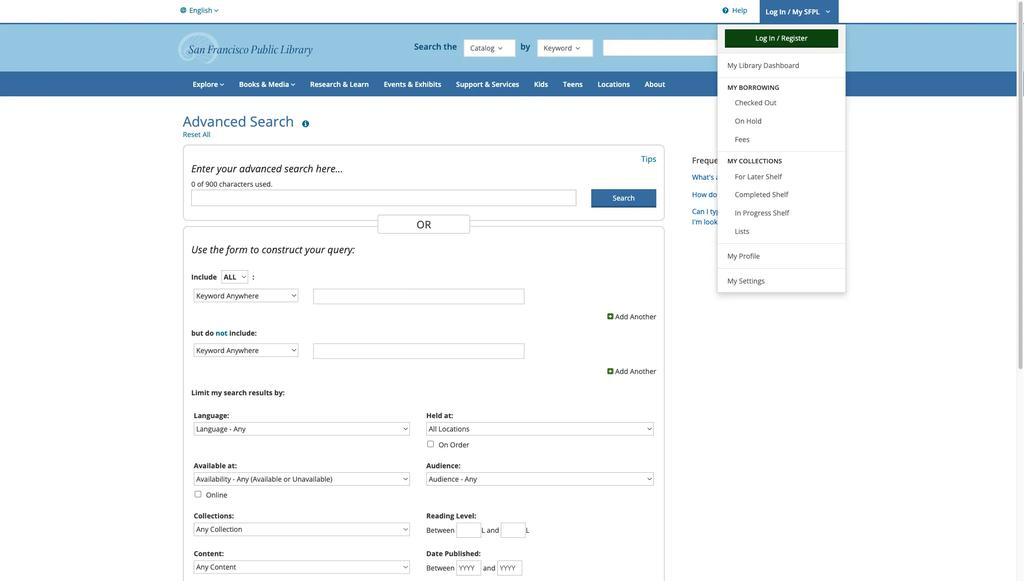 Task type: describe. For each thing, give the bounding box(es) containing it.
0 vertical spatial advanced search
[[792, 59, 839, 67]]

checked out link
[[718, 94, 846, 112]]

support & services link
[[449, 72, 527, 97]]

checked out
[[735, 98, 777, 107]]

log in / register
[[756, 33, 808, 43]]

2 between from the top
[[427, 564, 457, 573]]

fees
[[735, 134, 750, 144]]

by:
[[275, 388, 285, 398]]

events
[[384, 79, 406, 89]]

lists
[[735, 227, 750, 236]]

another for include:
[[631, 367, 657, 376]]

900
[[206, 179, 218, 189]]

at: for available at:
[[228, 461, 237, 471]]

query:
[[328, 243, 355, 256]]

reading level:
[[427, 511, 477, 521]]

use
[[723, 190, 735, 199]]

questions
[[760, 155, 798, 166]]

collections
[[739, 157, 783, 166]]

0 horizontal spatial i
[[707, 207, 709, 216]]

arrow image
[[289, 79, 295, 89]]

locations link
[[591, 72, 638, 97]]

your inside enter your advanced search here… 0 of 900 characters used.
[[217, 162, 237, 175]]

a
[[716, 172, 720, 182]]

what's a boolean search?
[[693, 172, 775, 182]]

out
[[765, 98, 777, 107]]

completed shelf
[[735, 190, 789, 199]]

how do i use advanced search?
[[693, 190, 794, 199]]

in for my
[[780, 7, 787, 16]]

in for register
[[770, 33, 776, 43]]

the for use
[[210, 243, 224, 256]]

if
[[759, 207, 763, 216]]

held at:
[[427, 411, 454, 420]]

catalog button
[[464, 39, 516, 57]]

teens link
[[556, 72, 591, 97]]

all
[[203, 130, 211, 139]]

search the
[[414, 41, 457, 52]]

1 horizontal spatial i
[[719, 190, 721, 199]]

Online checkbox
[[195, 492, 201, 498]]

here…
[[316, 162, 343, 175]]

online
[[206, 491, 228, 500]]

lists link
[[718, 222, 846, 241]]

date
[[427, 549, 443, 559]]

keyword button
[[538, 39, 593, 57]]

asked
[[735, 155, 758, 166]]

results
[[249, 388, 273, 398]]

shelf for in progress shelf
[[774, 208, 790, 218]]

profile
[[740, 251, 761, 261]]

my profile link
[[718, 247, 846, 265]]

0 horizontal spatial advanced
[[183, 112, 247, 131]]

how
[[693, 190, 707, 199]]

log in / my sfpl element
[[718, 24, 847, 293]]

but
[[191, 329, 203, 338]]

but do not include:
[[191, 329, 257, 338]]

locations
[[598, 79, 630, 89]]

& for support
[[485, 79, 490, 89]]

on for on order
[[439, 440, 449, 450]]

another for :
[[631, 312, 657, 321]]

research & learn
[[310, 79, 369, 89]]

in inside in progress shelf link
[[735, 208, 742, 218]]

1 vertical spatial search
[[821, 59, 839, 67]]

1 horizontal spatial advanced
[[792, 59, 819, 67]]

reading
[[427, 511, 455, 521]]

On Order checkbox
[[428, 441, 434, 448]]

media
[[269, 79, 289, 89]]

of
[[197, 179, 204, 189]]

support
[[456, 79, 483, 89]]

0 vertical spatial and
[[487, 526, 500, 535]]

how do i use advanced search? link
[[693, 190, 794, 199]]

books & media link
[[232, 72, 303, 97]]

Date Published: text field
[[457, 561, 482, 576]]

1 vertical spatial search
[[224, 388, 247, 398]]

2 horizontal spatial i
[[765, 207, 767, 216]]

in progress shelf link
[[718, 204, 846, 222]]

published:
[[445, 549, 481, 559]]

audience:
[[427, 461, 461, 471]]

my library dashboard
[[728, 60, 800, 70]]

research
[[310, 79, 341, 89]]

what's
[[693, 172, 715, 182]]

language:
[[194, 411, 229, 420]]

exactly
[[788, 207, 810, 216]]

tips link
[[642, 153, 657, 165]]

form
[[227, 243, 248, 256]]

support & services
[[456, 79, 520, 89]]

add for include:
[[616, 367, 629, 376]]

borrowing
[[739, 83, 780, 92]]

date published:
[[427, 549, 481, 559]]

log for log in / register
[[756, 33, 768, 43]]

available at:
[[194, 461, 237, 471]]

search inside enter your advanced search here… 0 of 900 characters used.
[[285, 162, 314, 175]]

add another link for :
[[606, 311, 657, 323]]

0 horizontal spatial advanced search
[[183, 112, 298, 131]]

Publication date full year text field
[[498, 561, 523, 576]]

query
[[738, 207, 757, 216]]

& for research
[[343, 79, 348, 89]]

do for how
[[709, 190, 718, 199]]

on order
[[439, 440, 470, 450]]

& for events
[[408, 79, 413, 89]]

include:
[[230, 329, 257, 338]]

for
[[735, 172, 746, 181]]

1 vertical spatial my
[[211, 388, 222, 398]]

enter your advanced search here… 0 of 900 characters used.
[[191, 162, 343, 189]]

shelf for for later shelf
[[766, 172, 783, 181]]

1 vertical spatial shelf
[[773, 190, 789, 199]]

settings
[[740, 276, 765, 286]]

advanced search link
[[792, 59, 839, 67]]

on for on hold
[[735, 116, 745, 126]]

register
[[782, 33, 808, 43]]

available
[[194, 461, 226, 471]]

use
[[191, 243, 207, 256]]

my for my library dashboard
[[728, 60, 738, 70]]

1 vertical spatial search?
[[770, 190, 794, 199]]

my borrowing
[[728, 83, 780, 92]]

log in / my sfpl link
[[760, 0, 839, 23]]

my profile
[[728, 251, 761, 261]]



Task type: locate. For each thing, give the bounding box(es) containing it.
search? down collections
[[751, 172, 775, 182]]

1 horizontal spatial your
[[305, 243, 325, 256]]

1 vertical spatial add another link
[[606, 365, 657, 378]]

your left query:
[[305, 243, 325, 256]]

my up checked
[[728, 83, 738, 92]]

advanced inside enter your advanced search here… 0 of 900 characters used.
[[239, 162, 282, 175]]

arrow image for log in / my sfpl
[[822, 6, 833, 16]]

0 vertical spatial at:
[[444, 411, 454, 420]]

log up my library dashboard
[[756, 33, 768, 43]]

1 vertical spatial at:
[[228, 461, 237, 471]]

0 vertical spatial your
[[217, 162, 237, 175]]

0 horizontal spatial l
[[482, 526, 485, 535]]

help
[[733, 5, 748, 15]]

advanced search down 'search' image
[[792, 59, 839, 67]]

and down the 'l and'
[[482, 564, 498, 573]]

limit my search results by:
[[191, 388, 285, 398]]

books & media
[[239, 79, 289, 89]]

arrow image inside log in / my sfpl link
[[822, 6, 833, 16]]

teens
[[563, 79, 583, 89]]

1 horizontal spatial advanced
[[737, 190, 768, 199]]

search? down for later shelf link on the right of page
[[770, 190, 794, 199]]

1 vertical spatial another
[[631, 367, 657, 376]]

what's a boolean search? link
[[693, 172, 775, 182]]

limit
[[191, 388, 209, 398]]

catalog
[[471, 43, 495, 53]]

search left info circled image
[[250, 112, 294, 131]]

0 horizontal spatial the
[[210, 243, 224, 256]]

search
[[285, 162, 314, 175], [224, 388, 247, 398]]

explore link
[[185, 72, 232, 97]]

search left here…
[[285, 162, 314, 175]]

add image
[[606, 314, 616, 320]]

2 vertical spatial shelf
[[774, 208, 790, 218]]

0 vertical spatial advanced
[[792, 59, 819, 67]]

2 add another link from the top
[[606, 365, 657, 378]]

checked
[[735, 98, 763, 107]]

my for my profile
[[728, 251, 738, 261]]

add image
[[606, 369, 616, 375]]

0 horizontal spatial your
[[217, 162, 237, 175]]

construct
[[262, 243, 303, 256]]

my settings
[[728, 276, 765, 286]]

0 vertical spatial shelf
[[766, 172, 783, 181]]

arrow image up 'san francisco public library' image
[[212, 5, 219, 15]]

info circled image
[[300, 118, 311, 129]]

0 vertical spatial log
[[766, 7, 778, 16]]

later
[[748, 172, 765, 181]]

my inside log in / my sfpl link
[[793, 7, 803, 16]]

my collections
[[728, 157, 783, 166]]

1 horizontal spatial search
[[414, 41, 442, 52]]

1 vertical spatial advanced
[[737, 190, 768, 199]]

1 horizontal spatial on
[[735, 116, 745, 126]]

advanced down the register
[[792, 59, 819, 67]]

1 & from the left
[[262, 79, 267, 89]]

log in / register link
[[726, 29, 839, 48]]

include
[[191, 272, 219, 282]]

1 add another from the top
[[616, 312, 657, 321]]

order
[[450, 440, 470, 450]]

search down 'search' image
[[821, 59, 839, 67]]

kids link
[[527, 72, 556, 97]]

& right events
[[408, 79, 413, 89]]

2 l from the left
[[526, 526, 530, 535]]

0 vertical spatial the
[[444, 41, 457, 52]]

l right the 'l and'
[[526, 526, 530, 535]]

None search field
[[603, 39, 817, 56]]

reset all
[[183, 130, 211, 139]]

0 vertical spatial /
[[788, 7, 791, 16]]

for later shelf link
[[718, 168, 846, 186]]

0 horizontal spatial in
[[735, 208, 742, 218]]

1 vertical spatial advanced search
[[183, 112, 298, 131]]

0 vertical spatial add
[[616, 312, 629, 321]]

arrow image
[[212, 5, 219, 15], [822, 6, 833, 16], [218, 79, 224, 89]]

events & exhibits
[[384, 79, 442, 89]]

log for log in / my sfpl
[[766, 7, 778, 16]]

l for l and
[[482, 526, 485, 535]]

0 horizontal spatial /
[[778, 33, 780, 43]]

2 another from the top
[[631, 367, 657, 376]]

reset all link
[[183, 130, 211, 139]]

0
[[191, 179, 195, 189]]

in inside log in / register link
[[770, 33, 776, 43]]

2 horizontal spatial in
[[780, 7, 787, 16]]

None text field
[[191, 190, 577, 206]]

or
[[417, 217, 431, 231]]

1 horizontal spatial my
[[727, 207, 737, 216]]

l for l
[[526, 526, 530, 535]]

add another for include:
[[616, 367, 657, 376]]

fees link
[[718, 130, 846, 148]]

at: right available
[[228, 461, 237, 471]]

know
[[769, 207, 786, 216]]

1 vertical spatial and
[[482, 564, 498, 573]]

1 horizontal spatial the
[[444, 41, 457, 52]]

in
[[780, 7, 787, 16], [770, 33, 776, 43], [735, 208, 742, 218]]

1 vertical spatial log
[[756, 33, 768, 43]]

shelf
[[766, 172, 783, 181], [773, 190, 789, 199], [774, 208, 790, 218]]

Lexile score text field
[[501, 523, 526, 539]]

search left results
[[224, 388, 247, 398]]

1 l from the left
[[482, 526, 485, 535]]

my left library
[[728, 60, 738, 70]]

on left "hold"
[[735, 116, 745, 126]]

my inside my settings link
[[728, 276, 738, 286]]

add
[[616, 312, 629, 321], [616, 367, 629, 376]]

1 add from the top
[[616, 312, 629, 321]]

exhibits
[[415, 79, 442, 89]]

my inside my library dashboard link
[[728, 60, 738, 70]]

1 vertical spatial between
[[427, 564, 457, 573]]

my for my collections
[[728, 157, 738, 166]]

library
[[740, 60, 762, 70]]

advanced up used.
[[239, 162, 282, 175]]

on inside log in / my sfpl element
[[735, 116, 745, 126]]

1 vertical spatial the
[[210, 243, 224, 256]]

san francisco public library image
[[178, 32, 313, 64]]

my left settings
[[728, 276, 738, 286]]

& left learn
[[343, 79, 348, 89]]

& inside "link"
[[343, 79, 348, 89]]

1 vertical spatial advanced
[[183, 112, 247, 131]]

Keyword for search parameter text field
[[313, 289, 525, 305]]

log up log in / register
[[766, 7, 778, 16]]

in up log in / register
[[780, 7, 787, 16]]

at: for held at:
[[444, 411, 454, 420]]

arrow image right 'sfpl'
[[822, 6, 833, 16]]

0 horizontal spatial search
[[250, 112, 294, 131]]

0 vertical spatial my
[[727, 207, 737, 216]]

0 vertical spatial add another link
[[606, 311, 657, 323]]

advanced down the explore link
[[183, 112, 247, 131]]

not
[[216, 329, 228, 338]]

& for books
[[262, 79, 267, 89]]

arrow image inside the explore link
[[218, 79, 224, 89]]

my right limit on the left bottom
[[211, 388, 222, 398]]

advanced up query
[[737, 190, 768, 199]]

search up exhibits
[[414, 41, 442, 52]]

0 vertical spatial on
[[735, 116, 745, 126]]

1 horizontal spatial in
[[770, 33, 776, 43]]

1 vertical spatial in
[[770, 33, 776, 43]]

1 horizontal spatial do
[[709, 190, 718, 199]]

your
[[217, 162, 237, 175], [305, 243, 325, 256]]

0 vertical spatial between
[[427, 526, 457, 535]]

shelf down completed shelf link
[[774, 208, 790, 218]]

0 horizontal spatial my
[[211, 388, 222, 398]]

search
[[414, 41, 442, 52], [821, 59, 839, 67], [250, 112, 294, 131]]

in inside log in / my sfpl link
[[780, 7, 787, 16]]

None submit
[[592, 189, 657, 208]]

1 horizontal spatial /
[[788, 7, 791, 16]]

/
[[788, 7, 791, 16], [778, 33, 780, 43]]

on right on order option
[[439, 440, 449, 450]]

dashboard
[[764, 60, 800, 70]]

another right add image
[[631, 367, 657, 376]]

add another link for include:
[[606, 365, 657, 378]]

boolean
[[722, 172, 749, 182]]

between
[[427, 526, 457, 535], [427, 564, 457, 573]]

0 horizontal spatial at:
[[228, 461, 237, 471]]

/ left the register
[[778, 33, 780, 43]]

1 vertical spatial on
[[439, 440, 449, 450]]

my inside the can i type my query if i know exactly what i'm looking for?
[[727, 207, 737, 216]]

1 horizontal spatial search
[[285, 162, 314, 175]]

1 vertical spatial /
[[778, 33, 780, 43]]

characters
[[219, 179, 253, 189]]

learn
[[350, 79, 369, 89]]

can i type my query if i know exactly what i'm looking for?
[[693, 207, 828, 227]]

between down the date
[[427, 564, 457, 573]]

arrow image for explore
[[218, 79, 224, 89]]

explore
[[193, 79, 218, 89]]

advanced search down books
[[183, 112, 298, 131]]

1 another from the top
[[631, 312, 657, 321]]

0 vertical spatial another
[[631, 312, 657, 321]]

about
[[645, 79, 666, 89]]

at: right held
[[444, 411, 454, 420]]

arrow image left books
[[218, 79, 224, 89]]

2 vertical spatial search
[[250, 112, 294, 131]]

1 between from the top
[[427, 526, 457, 535]]

do left not
[[205, 329, 214, 338]]

l and
[[482, 526, 501, 535]]

progress
[[743, 208, 772, 218]]

/ left 'sfpl'
[[788, 7, 791, 16]]

1 vertical spatial do
[[205, 329, 214, 338]]

3 & from the left
[[408, 79, 413, 89]]

Reading Level: text field
[[457, 523, 482, 539]]

i right if
[[765, 207, 767, 216]]

i left use on the top right of page
[[719, 190, 721, 199]]

1 horizontal spatial advanced search
[[792, 59, 839, 67]]

my library dashboard link
[[718, 56, 846, 75]]

i right can
[[707, 207, 709, 216]]

0 horizontal spatial on
[[439, 440, 449, 450]]

/ for register
[[778, 33, 780, 43]]

add for :
[[616, 312, 629, 321]]

another
[[631, 312, 657, 321], [631, 367, 657, 376]]

on hold
[[735, 116, 762, 126]]

0 vertical spatial search
[[414, 41, 442, 52]]

2 add from the top
[[616, 367, 629, 376]]

my up for? on the right of the page
[[727, 207, 737, 216]]

my for my settings
[[728, 276, 738, 286]]

in left the register
[[770, 33, 776, 43]]

1 horizontal spatial at:
[[444, 411, 454, 420]]

and left lexile score text field
[[487, 526, 500, 535]]

0 vertical spatial search
[[285, 162, 314, 175]]

2 & from the left
[[343, 79, 348, 89]]

0 vertical spatial search?
[[751, 172, 775, 182]]

books
[[239, 79, 260, 89]]

4 & from the left
[[485, 79, 490, 89]]

frequently asked questions
[[693, 155, 798, 166]]

add another link
[[606, 311, 657, 323], [606, 365, 657, 378]]

on
[[735, 116, 745, 126], [439, 440, 449, 450]]

0 vertical spatial advanced
[[239, 162, 282, 175]]

1 vertical spatial your
[[305, 243, 325, 256]]

0 vertical spatial do
[[709, 190, 718, 199]]

your up characters
[[217, 162, 237, 175]]

completed shelf link
[[718, 186, 846, 204]]

my left profile
[[728, 251, 738, 261]]

help circled image
[[721, 5, 731, 15]]

0 horizontal spatial search
[[224, 388, 247, 398]]

0 horizontal spatial do
[[205, 329, 214, 338]]

0 vertical spatial in
[[780, 7, 787, 16]]

the right use
[[210, 243, 224, 256]]

shelf up the know
[[773, 190, 789, 199]]

search image
[[823, 43, 833, 53]]

used.
[[255, 179, 273, 189]]

& right the support
[[485, 79, 490, 89]]

between down reading
[[427, 526, 457, 535]]

do right how
[[709, 190, 718, 199]]

in up lists
[[735, 208, 742, 218]]

another right add icon at the right
[[631, 312, 657, 321]]

add another for :
[[616, 312, 657, 321]]

reset
[[183, 130, 201, 139]]

the left "catalog"
[[444, 41, 457, 52]]

can i type my query if i know exactly what i'm looking for? link
[[693, 207, 828, 227]]

l left lexile score text field
[[482, 526, 485, 535]]

collections:
[[194, 511, 234, 521]]

advanced
[[239, 162, 282, 175], [737, 190, 768, 199]]

in progress shelf
[[735, 208, 790, 218]]

1 vertical spatial add
[[616, 367, 629, 376]]

my up what's a boolean search? link
[[728, 157, 738, 166]]

my left 'sfpl'
[[793, 7, 803, 16]]

shelf down questions at the top of the page
[[766, 172, 783, 181]]

1 vertical spatial add another
[[616, 367, 657, 376]]

events & exhibits link
[[377, 72, 449, 97]]

2 horizontal spatial search
[[821, 59, 839, 67]]

english
[[189, 5, 212, 15]]

0 vertical spatial add another
[[616, 312, 657, 321]]

& right books
[[262, 79, 267, 89]]

help link
[[719, 0, 750, 23]]

arrow image inside english 'link'
[[212, 5, 219, 15]]

2 vertical spatial in
[[735, 208, 742, 218]]

research & learn link
[[303, 72, 377, 97]]

1 add another link from the top
[[606, 311, 657, 323]]

Keyword for search parameter text field
[[313, 344, 525, 359]]

for later shelf
[[735, 172, 783, 181]]

my for my borrowing
[[728, 83, 738, 92]]

/ for my
[[788, 7, 791, 16]]

do for but
[[205, 329, 214, 338]]

2 add another from the top
[[616, 367, 657, 376]]

to
[[250, 243, 259, 256]]

held
[[427, 411, 443, 420]]

frequently
[[693, 155, 733, 166]]

hold
[[747, 116, 762, 126]]

1 horizontal spatial l
[[526, 526, 530, 535]]

my
[[727, 207, 737, 216], [211, 388, 222, 398]]

0 horizontal spatial advanced
[[239, 162, 282, 175]]

the for search
[[444, 41, 457, 52]]



Task type: vqa. For each thing, say whether or not it's contained in the screenshot.
"Filter by"
no



